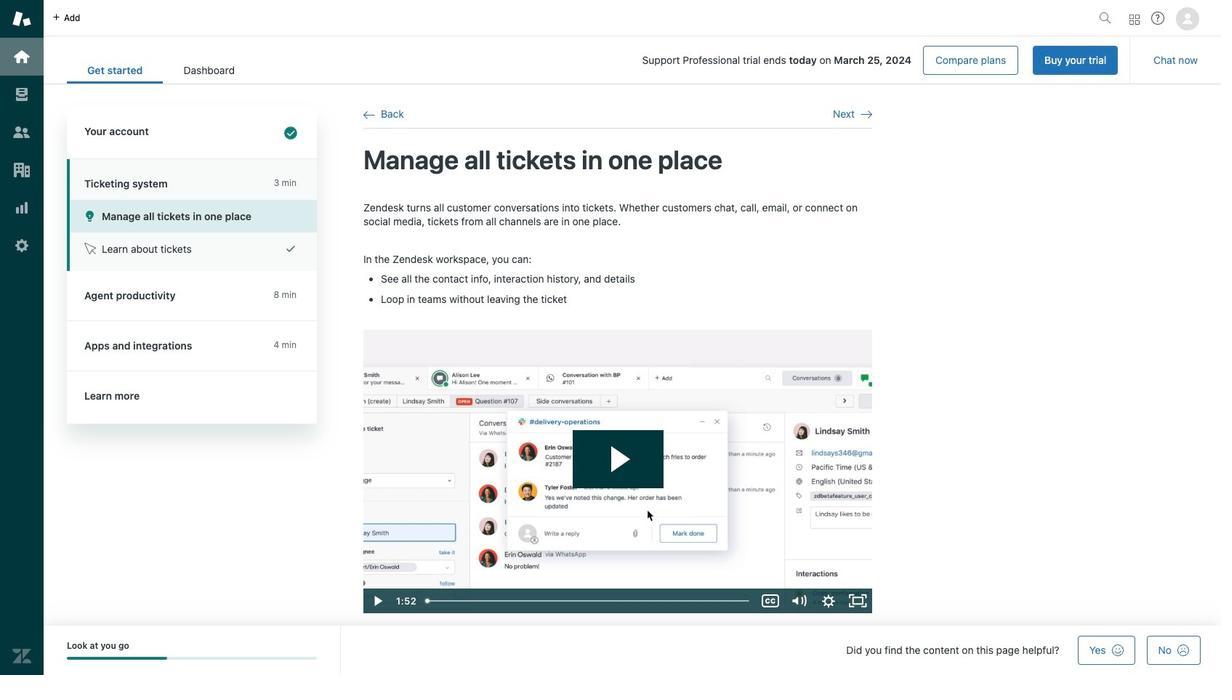Task type: vqa. For each thing, say whether or not it's contained in the screenshot.
EXAMPLE OF EMAIL CONVERSATION INSIDE OF THE TICKETING SYSTEM AND THE CUSTOMER IS ASKING THE AGENT ABOUT REIMBURSEMENT POLICY. image
no



Task type: describe. For each thing, give the bounding box(es) containing it.
video thumbnail image
[[364, 330, 873, 614]]

admin image
[[12, 236, 31, 255]]

zendesk support image
[[12, 9, 31, 28]]

views image
[[12, 85, 31, 104]]

customers image
[[12, 123, 31, 142]]

get help image
[[1152, 12, 1165, 25]]



Task type: locate. For each thing, give the bounding box(es) containing it.
March 25, 2024 text field
[[835, 54, 912, 66]]

heading
[[67, 107, 317, 159]]

tab
[[163, 57, 255, 84]]

get started image
[[12, 47, 31, 66]]

main element
[[0, 0, 44, 676]]

video element
[[364, 330, 873, 614]]

tab list
[[67, 57, 255, 84]]

zendesk products image
[[1130, 14, 1141, 24]]

zendesk image
[[12, 647, 31, 666]]

progress bar
[[67, 658, 317, 661]]

organizations image
[[12, 161, 31, 180]]

reporting image
[[12, 199, 31, 217]]



